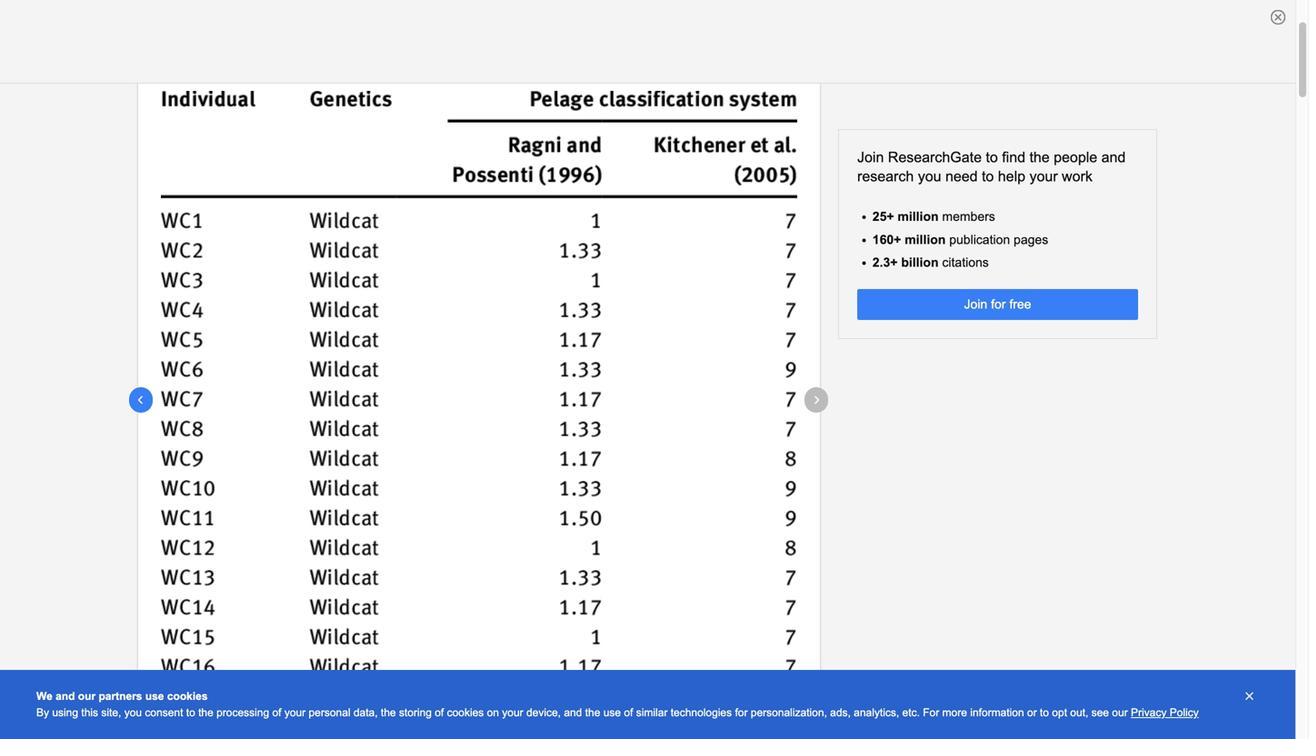 Task type: describe. For each thing, give the bounding box(es) containing it.
we
[[36, 690, 53, 702]]

site,
[[101, 707, 121, 719]]

1 horizontal spatial our
[[1112, 707, 1128, 719]]

160+
[[873, 233, 901, 247]]

1 vertical spatial use
[[604, 707, 621, 719]]

by using this site, you consent to the processing of your personal data, the storing of cookies on your device, and the use of similar technologies for personalization, ads, analytics, etc. for more information or to opt out, see our privacy policy
[[36, 707, 1199, 719]]

1 vertical spatial million
[[905, 233, 946, 247]]

join for join researchgate to find the people and research you need to help your work
[[858, 149, 884, 166]]

✕
[[1246, 690, 1254, 702]]

0 horizontal spatial your
[[284, 707, 306, 719]]

help
[[998, 168, 1026, 184]]

pages
[[1014, 233, 1049, 247]]

publication
[[950, 233, 1010, 247]]

join for free link
[[858, 289, 1139, 320]]

join researchgate to find the people and research you need to help your work
[[858, 149, 1126, 184]]

to right or
[[1040, 707, 1049, 719]]

using
[[52, 707, 78, 719]]

see
[[1092, 707, 1109, 719]]

1 vertical spatial you
[[124, 707, 142, 719]]

join for free
[[964, 298, 1032, 312]]

1 horizontal spatial and
[[564, 707, 582, 719]]

1 of from the left
[[272, 707, 281, 719]]

we and our partners use cookies
[[36, 690, 208, 702]]

for
[[923, 707, 940, 719]]

1 vertical spatial and
[[56, 690, 75, 702]]

storing
[[399, 707, 432, 719]]

need
[[946, 168, 978, 184]]

out,
[[1071, 707, 1089, 719]]

this
[[81, 707, 98, 719]]

by
[[36, 707, 49, 719]]

information
[[971, 707, 1024, 719]]

join for join for free
[[964, 298, 988, 312]]

you inside join researchgate to find the people and research you need to help your work
[[918, 168, 942, 184]]

and inside join researchgate to find the people and research you need to help your work
[[1102, 149, 1126, 166]]

2 of from the left
[[435, 707, 444, 719]]

0 vertical spatial cookies
[[167, 690, 208, 702]]

your inside join researchgate to find the people and research you need to help your work
[[1030, 168, 1058, 184]]

billion
[[901, 256, 939, 270]]

or
[[1028, 707, 1037, 719]]

technologies
[[671, 707, 732, 719]]

✕ button
[[1240, 688, 1259, 705]]

0 horizontal spatial use
[[145, 690, 164, 702]]



Task type: locate. For each thing, give the bounding box(es) containing it.
summary table with all the results obtained for each individual cat (wc) from the two pelage systems and microsatellite analyses. image
[[161, 91, 798, 709]]

the
[[1030, 149, 1050, 166], [198, 707, 214, 719], [381, 707, 396, 719], [585, 707, 601, 719]]

1 vertical spatial join
[[964, 298, 988, 312]]

to
[[986, 149, 998, 166], [982, 168, 994, 184], [186, 707, 195, 719], [1040, 707, 1049, 719]]

million up billion
[[905, 233, 946, 247]]

people
[[1054, 149, 1098, 166]]

our
[[78, 690, 96, 702], [1112, 707, 1128, 719]]

use up consent
[[145, 690, 164, 702]]

policy
[[1170, 707, 1199, 719]]

members
[[943, 210, 996, 224]]

device,
[[526, 707, 561, 719]]

2.3+
[[873, 256, 898, 270]]

and up using
[[56, 690, 75, 702]]

more
[[943, 707, 967, 719]]

the inside join researchgate to find the people and research you need to help your work
[[1030, 149, 1050, 166]]

of
[[272, 707, 281, 719], [435, 707, 444, 719], [624, 707, 633, 719]]

2 horizontal spatial your
[[1030, 168, 1058, 184]]

1 horizontal spatial for
[[991, 298, 1006, 312]]

cookies left on
[[447, 707, 484, 719]]

join up research
[[858, 149, 884, 166]]

0 horizontal spatial join
[[858, 149, 884, 166]]

your right on
[[502, 707, 523, 719]]

and right 'device,'
[[564, 707, 582, 719]]

0 horizontal spatial and
[[56, 690, 75, 702]]

million
[[898, 210, 939, 224], [905, 233, 946, 247]]

1 vertical spatial our
[[1112, 707, 1128, 719]]

1 vertical spatial for
[[735, 707, 748, 719]]

1 horizontal spatial your
[[502, 707, 523, 719]]

use left similar
[[604, 707, 621, 719]]

you
[[918, 168, 942, 184], [124, 707, 142, 719]]

for right technologies
[[735, 707, 748, 719]]

processing
[[217, 707, 269, 719]]

3 of from the left
[[624, 707, 633, 719]]

and
[[1102, 149, 1126, 166], [56, 690, 75, 702], [564, 707, 582, 719]]

0 vertical spatial use
[[145, 690, 164, 702]]

25+
[[873, 210, 894, 224]]

partners
[[99, 690, 142, 702]]

personalization,
[[751, 707, 827, 719]]

1 horizontal spatial of
[[435, 707, 444, 719]]

2 horizontal spatial of
[[624, 707, 633, 719]]

opt
[[1052, 707, 1068, 719]]

to left help
[[982, 168, 994, 184]]

0 horizontal spatial of
[[272, 707, 281, 719]]

0 vertical spatial for
[[991, 298, 1006, 312]]

of right storing on the left
[[435, 707, 444, 719]]

1 horizontal spatial you
[[918, 168, 942, 184]]

researchgate
[[888, 149, 982, 166]]

analytics,
[[854, 707, 900, 719]]

citations
[[942, 256, 989, 270]]

etc.
[[903, 707, 920, 719]]

you down researchgate
[[918, 168, 942, 184]]

the right find
[[1030, 149, 1050, 166]]

work
[[1062, 168, 1093, 184]]

for left free
[[991, 298, 1006, 312]]

privacy policy link
[[1131, 707, 1199, 719]]

1 horizontal spatial use
[[604, 707, 621, 719]]

your
[[1030, 168, 1058, 184], [284, 707, 306, 719], [502, 707, 523, 719]]

0 horizontal spatial you
[[124, 707, 142, 719]]

join down citations
[[964, 298, 988, 312]]

0 vertical spatial join
[[858, 149, 884, 166]]

personal
[[309, 707, 351, 719]]

2 vertical spatial and
[[564, 707, 582, 719]]

ads,
[[830, 707, 851, 719]]

consent
[[145, 707, 183, 719]]

the left processing
[[198, 707, 214, 719]]

2 horizontal spatial and
[[1102, 149, 1126, 166]]

data,
[[354, 707, 378, 719]]

similar
[[636, 707, 668, 719]]

0 horizontal spatial our
[[78, 690, 96, 702]]

join
[[858, 149, 884, 166], [964, 298, 988, 312]]

free
[[1010, 298, 1032, 312]]

million right 25+
[[898, 210, 939, 224]]

our right see
[[1112, 707, 1128, 719]]

0 horizontal spatial cookies
[[167, 690, 208, 702]]

on
[[487, 707, 499, 719]]

use
[[145, 690, 164, 702], [604, 707, 621, 719]]

0 vertical spatial million
[[898, 210, 939, 224]]

cookies
[[167, 690, 208, 702], [447, 707, 484, 719]]

privacy
[[1131, 707, 1167, 719]]

1 vertical spatial cookies
[[447, 707, 484, 719]]

our up this
[[78, 690, 96, 702]]

to right consent
[[186, 707, 195, 719]]

for
[[991, 298, 1006, 312], [735, 707, 748, 719]]

find
[[1002, 149, 1026, 166]]

join inside join for free link
[[964, 298, 988, 312]]

0 horizontal spatial for
[[735, 707, 748, 719]]

1 horizontal spatial cookies
[[447, 707, 484, 719]]

your left personal at bottom left
[[284, 707, 306, 719]]

0 vertical spatial our
[[78, 690, 96, 702]]

the right 'data,'
[[381, 707, 396, 719]]

1 horizontal spatial join
[[964, 298, 988, 312]]

of left similar
[[624, 707, 633, 719]]

0 vertical spatial and
[[1102, 149, 1126, 166]]

your right help
[[1030, 168, 1058, 184]]

the right 'device,'
[[585, 707, 601, 719]]

and right people
[[1102, 149, 1126, 166]]

join inside join researchgate to find the people and research you need to help your work
[[858, 149, 884, 166]]

25+ million members 160+ million publication pages 2.3+ billion citations
[[873, 210, 1049, 270]]

you down we and our partners use cookies
[[124, 707, 142, 719]]

to left find
[[986, 149, 998, 166]]

cookies up consent
[[167, 690, 208, 702]]

of right processing
[[272, 707, 281, 719]]

0 vertical spatial you
[[918, 168, 942, 184]]

research
[[858, 168, 914, 184]]



Task type: vqa. For each thing, say whether or not it's contained in the screenshot.
Source
no



